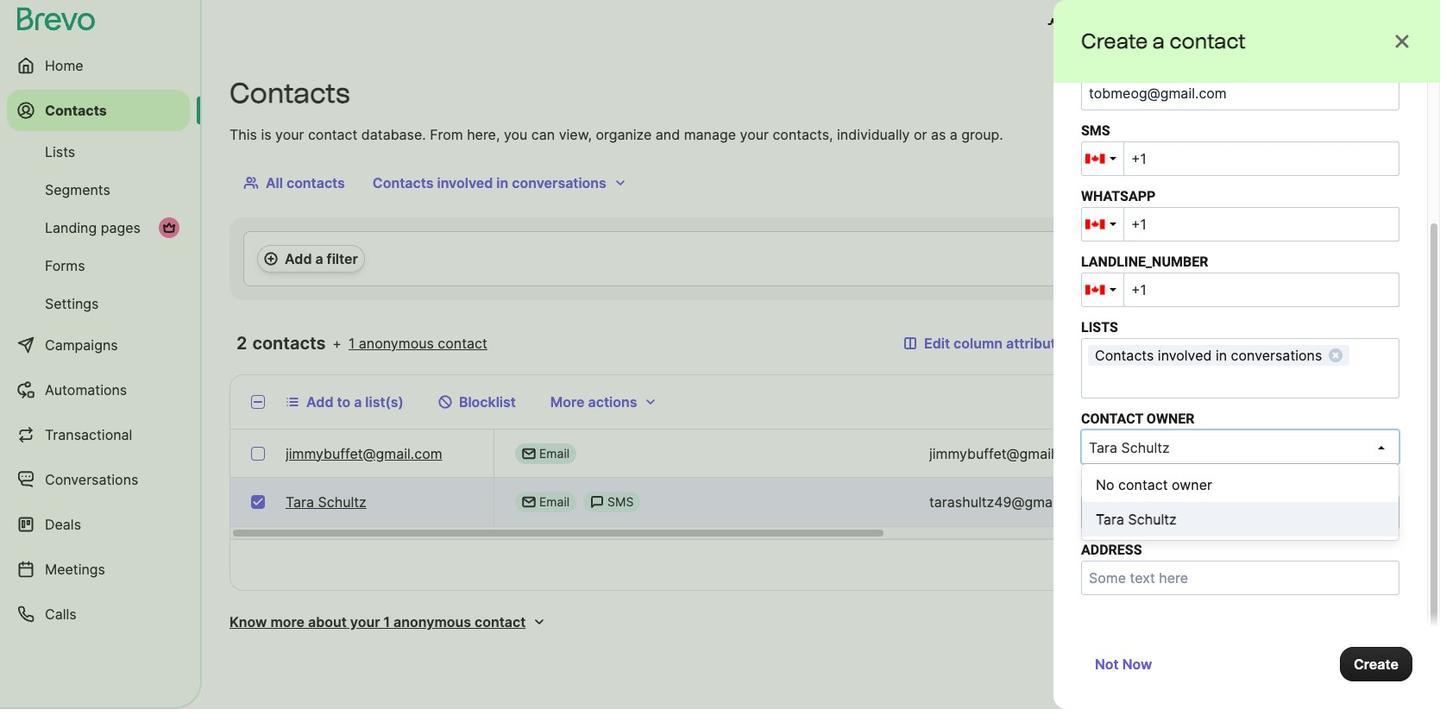 Task type: vqa. For each thing, say whether or not it's contained in the screenshot.
9:00 for Monday
no



Task type: locate. For each thing, give the bounding box(es) containing it.
contact inside "know more about your 1 anonymous contact" link
[[475, 614, 526, 631]]

your
[[275, 126, 304, 143], [740, 126, 769, 143], [350, 614, 380, 631]]

not now
[[1095, 656, 1152, 673]]

all
[[266, 174, 283, 192]]

create a contact
[[1081, 28, 1246, 53], [1288, 85, 1399, 102]]

sms
[[1081, 123, 1110, 139], [608, 494, 634, 509]]

this
[[230, 126, 257, 143]]

1 inside button
[[1352, 557, 1359, 574]]

left___rvooi image
[[162, 221, 176, 235]]

add for add to a list(s)
[[306, 393, 333, 411]]

2 vertical spatial create
[[1354, 656, 1399, 673]]

0 vertical spatial conversations
[[512, 174, 607, 192]]

1 contact selected
[[1270, 393, 1390, 411]]

anonymous
[[359, 335, 434, 352], [394, 614, 471, 631]]

0 horizontal spatial contacts involved in conversations
[[373, 174, 607, 192]]

schultz down jimmybuffet@gmail.com link on the bottom left of the page
[[318, 494, 367, 511]]

automations
[[45, 381, 127, 399]]

0 horizontal spatial involved
[[437, 174, 493, 192]]

1 horizontal spatial jimmybuffet@gmail.com
[[929, 445, 1086, 462]]

contacts inside button
[[286, 174, 345, 192]]

1 vertical spatial and
[[656, 126, 680, 143]]

edit column attributes
[[924, 335, 1072, 352]]

0 horizontal spatial your
[[275, 126, 304, 143]]

rows
[[1056, 557, 1091, 574]]

conversations inside button
[[512, 174, 607, 192]]

no contact owner
[[1096, 476, 1212, 494]]

contact inside create a contact button
[[1348, 85, 1399, 102]]

1 vertical spatial create
[[1288, 85, 1333, 102]]

involved down here,
[[437, 174, 493, 192]]

0 vertical spatial add
[[285, 250, 312, 267]]

email for tara schultz
[[539, 494, 570, 509]]

1 horizontal spatial in
[[1216, 347, 1227, 364]]

1 vertical spatial involved
[[1158, 347, 1212, 364]]

or
[[914, 126, 927, 143]]

2 jimmybuffet@gmail.com from the left
[[929, 445, 1086, 462]]

tara schultz up owner
[[1136, 445, 1217, 462]]

1 horizontal spatial and
[[1114, 16, 1139, 33]]

1 right of
[[1352, 557, 1359, 574]]

0 vertical spatial sms
[[1081, 123, 1110, 139]]

campaigns link
[[7, 324, 190, 366]]

in inside button
[[496, 174, 508, 192]]

about
[[308, 614, 347, 631]]

create button
[[1340, 647, 1413, 682]]

0 vertical spatial anonymous
[[359, 335, 434, 352]]

0 horizontal spatial jimmybuffet@gmail.com
[[286, 445, 442, 462]]

None field
[[1123, 142, 1400, 176], [1123, 207, 1400, 242], [1123, 273, 1400, 307], [1086, 368, 1254, 394], [1123, 142, 1400, 176], [1123, 207, 1400, 242], [1123, 273, 1400, 307], [1086, 368, 1254, 394]]

1 horizontal spatial contacts involved in conversations
[[1095, 347, 1322, 364]]

add left filter
[[285, 250, 312, 267]]

this is your contact database. from here, you can view, organize and manage your contacts, individually or as a group.
[[230, 126, 1003, 143]]

left___c25ys image for tara schultz
[[522, 495, 536, 509]]

contacts involved in conversations inside button
[[373, 174, 607, 192]]

contact owner
[[1081, 411, 1195, 427]]

edit
[[924, 335, 950, 352]]

and left plan
[[1114, 16, 1139, 33]]

tara schultz link
[[286, 492, 367, 513]]

1 anonymous contact link
[[349, 333, 487, 354]]

1-
[[1249, 557, 1262, 574]]

0 horizontal spatial conversations
[[512, 174, 607, 192]]

left___c25ys image
[[522, 447, 536, 460], [522, 495, 536, 509], [590, 495, 604, 509]]

1 vertical spatial add
[[306, 393, 333, 411]]

tara schultz
[[1089, 439, 1170, 456], [1136, 445, 1217, 462], [286, 494, 367, 511], [1096, 511, 1177, 528]]

tara down the contact
[[1089, 439, 1118, 456]]

add left to
[[306, 393, 333, 411]]

1 horizontal spatial conversations
[[1231, 347, 1322, 364]]

100
[[1167, 557, 1190, 574]]

Enter the email address field
[[1081, 76, 1400, 110]]

1 down "search by name, email or phone number" search box
[[1270, 393, 1277, 411]]

anonymous inside 2 contacts + 1 anonymous contact
[[359, 335, 434, 352]]

and left manage
[[656, 126, 680, 143]]

1 vertical spatial create a contact
[[1288, 85, 1399, 102]]

meetings link
[[7, 549, 190, 590]]

contacts for all
[[286, 174, 345, 192]]

0 vertical spatial email
[[539, 446, 570, 460]]

tara down jimmybuffet@gmail.com link on the bottom left of the page
[[286, 494, 314, 511]]

tara up "no contact owner"
[[1136, 445, 1165, 462]]

know more about your 1 anonymous contact
[[230, 614, 526, 631]]

sms inside create a contact dialog
[[1081, 123, 1110, 139]]

2 horizontal spatial create
[[1354, 656, 1399, 673]]

your right manage
[[740, 126, 769, 143]]

0 vertical spatial contacts
[[1194, 85, 1252, 102]]

import
[[1146, 85, 1190, 102]]

jimmybuffet@gmail.com link
[[286, 443, 442, 464]]

group.
[[961, 126, 1003, 143]]

contact
[[1081, 411, 1143, 427]]

1 vertical spatial contacts
[[286, 174, 345, 192]]

a inside dialog
[[1153, 28, 1165, 53]]

rows per page
[[1056, 557, 1153, 574]]

contacts
[[230, 77, 350, 110], [45, 102, 107, 119], [373, 174, 434, 192], [1095, 347, 1154, 364]]

1 vertical spatial conversations
[[1231, 347, 1322, 364]]

create a contact inside button
[[1288, 85, 1399, 102]]

contacts inside create a contact dialog
[[1095, 347, 1154, 364]]

usage
[[1068, 16, 1110, 33]]

know
[[230, 614, 267, 631]]

forms link
[[7, 249, 190, 283]]

1 right +
[[349, 335, 355, 352]]

0 vertical spatial and
[[1114, 16, 1139, 33]]

0 horizontal spatial sms
[[608, 494, 634, 509]]

landing pages
[[45, 219, 141, 236]]

your right the about
[[350, 614, 380, 631]]

you
[[504, 126, 528, 143]]

actions
[[588, 393, 637, 411]]

and
[[1114, 16, 1139, 33], [656, 126, 680, 143]]

create
[[1081, 28, 1148, 53], [1288, 85, 1333, 102], [1354, 656, 1399, 673]]

contacts right import on the top of the page
[[1194, 85, 1252, 102]]

1 vertical spatial email
[[539, 494, 570, 509]]

0 horizontal spatial in
[[496, 174, 508, 192]]

jimmybuffet@gmail.com up tarashultz49@gmail.com at the bottom right of page
[[929, 445, 1086, 462]]

jimmybuffet@gmail.com down add to a list(s)
[[286, 445, 442, 462]]

conversations up '1 contact selected'
[[1231, 347, 1322, 364]]

0 vertical spatial contacts involved in conversations
[[373, 174, 607, 192]]

and inside button
[[1114, 16, 1139, 33]]

1 inside 2 contacts + 1 anonymous contact
[[349, 335, 355, 352]]

+
[[333, 335, 342, 352]]

landline_number
[[1081, 254, 1208, 270]]

involved
[[437, 174, 493, 192], [1158, 347, 1212, 364]]

contacts right all
[[286, 174, 345, 192]]

conversations down can
[[512, 174, 607, 192]]

1 horizontal spatial create
[[1288, 85, 1333, 102]]

a
[[1153, 28, 1165, 53], [1336, 85, 1344, 102], [950, 126, 958, 143], [315, 250, 323, 267], [354, 393, 362, 411]]

in
[[496, 174, 508, 192], [1216, 347, 1227, 364]]

left___c25ys image for jimmybuffet@gmail.com
[[522, 447, 536, 460]]

conversations
[[45, 471, 138, 488]]

0 vertical spatial create a contact
[[1081, 28, 1246, 53]]

schultz
[[1121, 439, 1170, 456], [1169, 445, 1217, 462], [318, 494, 367, 511], [1128, 511, 1177, 528]]

1 vertical spatial in
[[1216, 347, 1227, 364]]

1 vertical spatial contacts involved in conversations
[[1095, 347, 1322, 364]]

2 vertical spatial contacts
[[252, 333, 326, 354]]

1 horizontal spatial involved
[[1158, 347, 1212, 364]]

contacts down lists
[[1095, 347, 1154, 364]]

1 horizontal spatial sms
[[1081, 123, 1110, 139]]

from
[[430, 126, 463, 143]]

1 email from the top
[[539, 446, 570, 460]]

transactional link
[[7, 414, 190, 456]]

contacts inside button
[[1194, 85, 1252, 102]]

0 horizontal spatial create a contact
[[1081, 28, 1246, 53]]

create a contact button
[[1274, 76, 1413, 110]]

tara schultz down the contact owner
[[1089, 439, 1170, 456]]

tara
[[1089, 439, 1118, 456], [1136, 445, 1165, 462], [286, 494, 314, 511], [1292, 494, 1320, 511], [1096, 511, 1124, 528]]

list(s)
[[365, 393, 404, 411]]

contacts left +
[[252, 333, 326, 354]]

contacts
[[1194, 85, 1252, 102], [286, 174, 345, 192], [252, 333, 326, 354]]

contacts involved in conversations up owner
[[1095, 347, 1322, 364]]

involved inside create a contact dialog
[[1158, 347, 1212, 364]]

contacts involved in conversations down here,
[[373, 174, 607, 192]]

add for add a filter
[[285, 250, 312, 267]]

2 email from the top
[[539, 494, 570, 509]]

meetings
[[45, 561, 105, 578]]

conversations
[[512, 174, 607, 192], [1231, 347, 1322, 364]]

tara schultz down jimmybuffet@gmail.com link on the bottom left of the page
[[286, 494, 367, 511]]

0 vertical spatial involved
[[437, 174, 493, 192]]

0 vertical spatial create
[[1081, 28, 1148, 53]]

0 vertical spatial in
[[496, 174, 508, 192]]

more actions
[[550, 393, 637, 411]]

contacts down database.
[[373, 174, 434, 192]]

involved up owner
[[1158, 347, 1212, 364]]

your right is
[[275, 126, 304, 143]]

1 horizontal spatial create a contact
[[1288, 85, 1399, 102]]

0 horizontal spatial 2
[[236, 333, 248, 354]]

involved inside button
[[437, 174, 493, 192]]



Task type: describe. For each thing, give the bounding box(es) containing it.
tara schultz down "no contact owner"
[[1096, 511, 1177, 528]]

create inside create a contact button
[[1288, 85, 1333, 102]]

contacts involved in conversations inside create a contact dialog
[[1095, 347, 1322, 364]]

schultz down the contact owner
[[1121, 439, 1170, 456]]

segments link
[[7, 173, 190, 207]]

automations link
[[7, 369, 190, 411]]

Search by name, email or phone number search field
[[1092, 326, 1413, 361]]

import contacts
[[1146, 85, 1252, 102]]

landing pages link
[[7, 211, 190, 245]]

usage and plan
[[1068, 16, 1171, 33]]

1 button
[[1349, 553, 1362, 577]]

landing
[[45, 219, 97, 236]]

can
[[531, 126, 555, 143]]

forms
[[45, 257, 85, 274]]

owner
[[1147, 411, 1195, 427]]

lists
[[45, 143, 75, 160]]

email for jimmybuffet@gmail.com
[[539, 446, 570, 460]]

not
[[1095, 656, 1119, 673]]

reddit
[[1081, 476, 1128, 493]]

column
[[954, 335, 1003, 352]]

conversations inside create a contact dialog
[[1231, 347, 1322, 364]]

database.
[[361, 126, 426, 143]]

individually
[[837, 126, 910, 143]]

contacts link
[[7, 90, 190, 131]]

as
[[931, 126, 946, 143]]

segments
[[45, 181, 110, 198]]

contacts up is
[[230, 77, 350, 110]]

more
[[270, 614, 305, 631]]

more actions button
[[537, 385, 672, 419]]

campaigns
[[45, 337, 118, 354]]

1 horizontal spatial 2
[[1262, 557, 1271, 574]]

0 horizontal spatial and
[[656, 126, 680, 143]]

address
[[1081, 542, 1142, 558]]

contacts for import
[[1194, 85, 1252, 102]]

1 jimmybuffet@gmail.com from the left
[[286, 445, 442, 462]]

more
[[550, 393, 585, 411]]

calls
[[45, 606, 76, 623]]

calls link
[[7, 594, 190, 635]]

selected
[[1334, 393, 1390, 411]]

contacts up lists
[[45, 102, 107, 119]]

deals
[[45, 516, 81, 533]]

manage
[[684, 126, 736, 143]]

contacts,
[[773, 126, 833, 143]]

here,
[[467, 126, 500, 143]]

contacts involved in conversations button
[[359, 166, 641, 200]]

create a contact inside dialog
[[1081, 28, 1246, 53]]

blocklist
[[459, 393, 516, 411]]

per
[[1095, 557, 1116, 574]]

lists
[[1081, 319, 1118, 336]]

schultz up owner
[[1169, 445, 1217, 462]]

of
[[1275, 557, 1288, 574]]

2 horizontal spatial 2
[[1292, 557, 1301, 574]]

schultz down "no contact owner"
[[1128, 511, 1177, 528]]

edit column attributes button
[[890, 326, 1086, 361]]

deals link
[[7, 504, 190, 545]]

1-2 of 2
[[1249, 557, 1301, 574]]

2 horizontal spatial your
[[740, 126, 769, 143]]

no
[[1096, 476, 1114, 494]]

add to a list(s) button
[[272, 385, 418, 419]]

Some text here field
[[1081, 561, 1400, 595]]

create a contact dialog
[[1054, 0, 1440, 709]]

not now button
[[1081, 647, 1166, 682]]

contacts inside button
[[373, 174, 434, 192]]

transactional
[[45, 426, 132, 444]]

conversations link
[[7, 459, 190, 500]]

create inside create 'button'
[[1354, 656, 1399, 673]]

tarashultz49@gmail.com
[[929, 494, 1091, 511]]

blocklist button
[[424, 385, 530, 419]]

usage and plan button
[[1033, 7, 1185, 41]]

all contacts
[[266, 174, 345, 192]]

know more about your 1 anonymous contact link
[[230, 612, 547, 632]]

add a filter button
[[257, 245, 365, 273]]

add to a list(s)
[[306, 393, 404, 411]]

page
[[1120, 557, 1153, 574]]

contact inside 2 contacts + 1 anonymous contact
[[438, 335, 487, 352]]

in inside create a contact dialog
[[1216, 347, 1227, 364]]

lists link
[[7, 135, 190, 169]]

owner
[[1172, 476, 1212, 494]]

is
[[261, 126, 271, 143]]

settings link
[[7, 286, 190, 321]]

import contacts button
[[1131, 76, 1267, 110]]

0 horizontal spatial create
[[1081, 28, 1148, 53]]

100 button
[[1160, 548, 1222, 582]]

now
[[1122, 656, 1152, 673]]

settings
[[45, 295, 99, 312]]

contacts for 2
[[252, 333, 326, 354]]

whatsapp
[[1081, 188, 1156, 205]]

add a filter
[[285, 250, 358, 267]]

pages
[[101, 219, 141, 236]]

filter
[[327, 250, 358, 267]]

to
[[337, 393, 350, 411]]

tara up address
[[1096, 511, 1124, 528]]

1 right the about
[[384, 614, 390, 631]]

1 vertical spatial anonymous
[[394, 614, 471, 631]]

all contacts button
[[230, 166, 359, 200]]

tara up 1-2 of 2
[[1292, 494, 1320, 511]]

2 contacts + 1 anonymous contact
[[236, 333, 487, 354]]

1 vertical spatial sms
[[608, 494, 634, 509]]

attributes
[[1006, 335, 1072, 352]]

1 horizontal spatial your
[[350, 614, 380, 631]]



